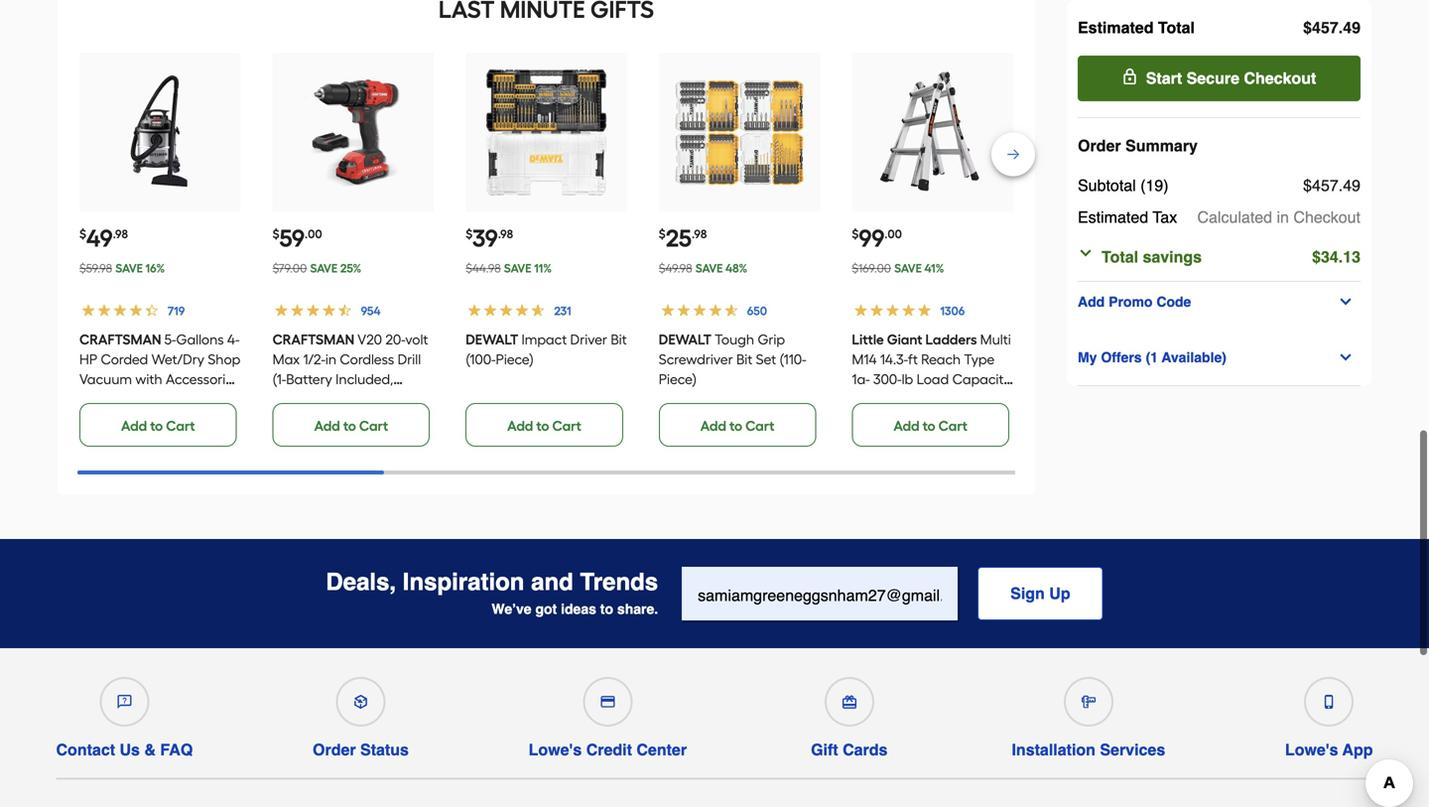 Task type: locate. For each thing, give the bounding box(es) containing it.
3 add to cart from the left
[[507, 417, 582, 434]]

cart down included)
[[359, 417, 388, 434]]

add down impact driver bit (100-piece) on the left of page
[[507, 417, 533, 434]]

dewalt inside 39 list item
[[466, 331, 519, 348]]

lowe's left the credit
[[529, 741, 582, 759]]

1 vertical spatial 457
[[1313, 176, 1339, 195]]

lowe's for lowe's credit center
[[529, 741, 582, 759]]

$ 457 . 49 for (19)
[[1304, 176, 1361, 195]]

0 vertical spatial total
[[1158, 18, 1195, 37]]

1 horizontal spatial total
[[1158, 18, 1195, 37]]

1 horizontal spatial bit
[[737, 351, 753, 368]]

estimated down subtotal
[[1078, 208, 1149, 226]]

1 horizontal spatial in
[[1277, 208, 1290, 226]]

34
[[1321, 248, 1339, 266]]

2 .98 from the left
[[498, 227, 513, 241]]

save inside 99 list item
[[895, 261, 922, 275]]

max
[[273, 351, 300, 368]]

cart down impact driver bit (100-piece) on the left of page
[[552, 417, 582, 434]]

save
[[115, 261, 143, 275], [310, 261, 338, 275], [504, 261, 532, 275], [696, 261, 723, 275], [895, 261, 922, 275]]

0 horizontal spatial total
[[1102, 248, 1139, 266]]

.98 for 39
[[498, 227, 513, 241]]

4 add to cart link from the left
[[659, 403, 816, 447]]

order for order status
[[313, 741, 356, 759]]

trends
[[580, 568, 658, 596]]

1 vertical spatial checkout
[[1294, 208, 1361, 226]]

us
[[120, 741, 140, 759]]

add for 59
[[314, 417, 340, 434]]

$ up 'calculated in checkout'
[[1304, 176, 1313, 195]]

to down included)
[[343, 417, 356, 434]]

dewalt impact driver bit (100-piece) image
[[482, 68, 611, 197]]

add to cart down tough grip screwdriver bit set (110- piece)
[[701, 417, 775, 434]]

1 horizontal spatial piece)
[[659, 371, 697, 388]]

.98 inside $ 49 .98
[[113, 227, 128, 241]]

.98 up the $44.98 save 11% on the top left of page
[[498, 227, 513, 241]]

add
[[1078, 294, 1105, 310], [121, 417, 147, 434], [314, 417, 340, 434], [507, 417, 533, 434], [701, 417, 727, 434], [894, 417, 920, 434]]

sign up form
[[682, 567, 1104, 622]]

2 craftsman from the left
[[273, 331, 355, 348]]

got
[[536, 601, 557, 617]]

2 save from the left
[[310, 261, 338, 275]]

1 horizontal spatial order
[[1078, 137, 1121, 155]]

add for 25
[[701, 417, 727, 434]]

0 horizontal spatial lowe's
[[529, 741, 582, 759]]

craftsman v20 20-volt max 1/2-in cordless drill (1-battery included, charger included) image
[[289, 68, 418, 197]]

3 .98 from the left
[[692, 227, 707, 241]]

.98
[[113, 227, 128, 241], [498, 227, 513, 241], [692, 227, 707, 241]]

$ up $49.98 at the top left of page
[[659, 227, 666, 241]]

lowe's app
[[1286, 741, 1374, 759]]

$ up "$44.98"
[[466, 227, 473, 241]]

. for subtotal (19)
[[1339, 176, 1343, 195]]

add inside 99 list item
[[894, 417, 920, 434]]

in right calculated
[[1277, 208, 1290, 226]]

add to cart down multi-
[[894, 417, 968, 434]]

5 add to cart from the left
[[894, 417, 968, 434]]

0 vertical spatial bit
[[611, 331, 627, 348]]

craftsman
[[79, 331, 161, 348], [273, 331, 355, 348]]

2 dewalt from the left
[[659, 331, 712, 348]]

in up the battery
[[325, 351, 337, 368]]

add to cart link down impact driver bit (100-piece) on the left of page
[[466, 403, 623, 447]]

piece) inside impact driver bit (100-piece)
[[496, 351, 534, 368]]

0 vertical spatial 457
[[1313, 18, 1339, 37]]

Email Address email field
[[682, 567, 958, 620]]

lowe's inside 'link'
[[1286, 741, 1339, 759]]

add inside 25 list item
[[701, 417, 727, 434]]

0 vertical spatial piece)
[[496, 351, 534, 368]]

multi m14 14.3-ft reach type 1a- 300-lb load capacity telescoping multi- position ladder
[[852, 331, 1011, 427]]

add to cart link for 39
[[466, 403, 623, 447]]

1 vertical spatial bit
[[737, 351, 753, 368]]

estimated up secure icon on the top right of the page
[[1078, 18, 1154, 37]]

16%
[[145, 261, 165, 275]]

14.3-
[[880, 351, 908, 368]]

cart down "set"
[[746, 417, 775, 434]]

piece) down 'screwdriver'
[[659, 371, 697, 388]]

$ 49 .98
[[79, 224, 128, 253]]

calculated in checkout
[[1198, 208, 1361, 226]]

save inside 25 list item
[[696, 261, 723, 275]]

0 horizontal spatial order
[[313, 741, 356, 759]]

dewalt tough grip screwdriver bit set (110-piece) image
[[675, 68, 804, 197]]

add to cart inside 25 list item
[[701, 417, 775, 434]]

0 vertical spatial 49
[[1343, 18, 1361, 37]]

.98 inside "$ 25 .98"
[[692, 227, 707, 241]]

order left status
[[313, 741, 356, 759]]

dewalt up (100-
[[466, 331, 519, 348]]

add to cart down "with"
[[121, 417, 195, 434]]

add to cart for 59
[[314, 417, 388, 434]]

cart for 39
[[552, 417, 582, 434]]

0 horizontal spatial bit
[[611, 331, 627, 348]]

4 cart from the left
[[746, 417, 775, 434]]

0 horizontal spatial in
[[325, 351, 337, 368]]

capacity
[[953, 371, 1011, 388]]

tough grip screwdriver bit set (110- piece)
[[659, 331, 807, 388]]

giant
[[887, 331, 923, 348]]

checkout right secure
[[1244, 69, 1317, 87]]

$ 34 . 13
[[1313, 248, 1361, 266]]

multi-
[[931, 391, 966, 408]]

2 . from the top
[[1339, 176, 1343, 195]]

add down included
[[121, 417, 147, 434]]

order up subtotal
[[1078, 137, 1121, 155]]

to down impact driver bit (100-piece) on the left of page
[[537, 417, 549, 434]]

included,
[[336, 371, 394, 388]]

lowe's for lowe's app
[[1286, 741, 1339, 759]]

2 cart from the left
[[359, 417, 388, 434]]

save left the 41%
[[895, 261, 922, 275]]

1 save from the left
[[115, 261, 143, 275]]

chevron down image inside add promo code link
[[1338, 294, 1354, 310]]

bit left "set"
[[737, 351, 753, 368]]

save left 11%
[[504, 261, 532, 275]]

save inside '59' list item
[[310, 261, 338, 275]]

add inside 39 list item
[[507, 417, 533, 434]]

39
[[473, 224, 498, 253]]

add to cart link inside 49 list item
[[79, 403, 237, 447]]

$ 457 . 49
[[1304, 18, 1361, 37], [1304, 176, 1361, 195]]

lowe's left "app"
[[1286, 741, 1339, 759]]

add to cart link
[[79, 403, 237, 447], [273, 403, 430, 447], [466, 403, 623, 447], [659, 403, 816, 447], [852, 403, 1010, 447]]

add to cart link down included, at the top left of the page
[[273, 403, 430, 447]]

add down telescoping
[[894, 417, 920, 434]]

savings
[[1143, 248, 1202, 266]]

up
[[1050, 584, 1071, 603]]

1 horizontal spatial craftsman
[[273, 331, 355, 348]]

add inside 49 list item
[[121, 417, 147, 434]]

1 $ 457 . 49 from the top
[[1304, 18, 1361, 37]]

1 estimated from the top
[[1078, 18, 1154, 37]]

available)
[[1162, 349, 1227, 365]]

$ up $79.00
[[273, 227, 280, 241]]

4 add to cart from the left
[[701, 417, 775, 434]]

add down charger
[[314, 417, 340, 434]]

0 horizontal spatial .00
[[305, 227, 322, 241]]

m14
[[852, 351, 877, 368]]

cart
[[166, 417, 195, 434], [359, 417, 388, 434], [552, 417, 582, 434], [746, 417, 775, 434], [939, 417, 968, 434]]

1 horizontal spatial .00
[[885, 227, 902, 241]]

craftsman inside 49 list item
[[79, 331, 161, 348]]

app
[[1343, 741, 1374, 759]]

1 craftsman from the left
[[79, 331, 161, 348]]

1 vertical spatial .
[[1339, 176, 1343, 195]]

0 vertical spatial .
[[1339, 18, 1343, 37]]

49
[[1343, 18, 1361, 37], [1343, 176, 1361, 195], [86, 224, 113, 253]]

grip
[[758, 331, 785, 348]]

add to cart link down tough grip screwdriver bit set (110- piece)
[[659, 403, 816, 447]]

2 .00 from the left
[[885, 227, 902, 241]]

457 for estimated total
[[1313, 18, 1339, 37]]

1 cart from the left
[[166, 417, 195, 434]]

order for order summary
[[1078, 137, 1121, 155]]

1 horizontal spatial .98
[[498, 227, 513, 241]]

.00 up $169.00 save 41%
[[885, 227, 902, 241]]

1 vertical spatial piece)
[[659, 371, 697, 388]]

1/2-
[[303, 351, 326, 368]]

3 save from the left
[[504, 261, 532, 275]]

lowe's credit center link
[[529, 669, 687, 759]]

.98 for 25
[[692, 227, 707, 241]]

0 vertical spatial estimated
[[1078, 18, 1154, 37]]

save left 25%
[[310, 261, 338, 275]]

2 lowe's from the left
[[1286, 741, 1339, 759]]

estimated for estimated total
[[1078, 18, 1154, 37]]

to for 25
[[730, 417, 743, 434]]

2 estimated from the top
[[1078, 208, 1149, 226]]

5 add to cart link from the left
[[852, 403, 1010, 447]]

to inside 39 list item
[[537, 417, 549, 434]]

cart inside 39 list item
[[552, 417, 582, 434]]

cart for 25
[[746, 417, 775, 434]]

cart inside 25 list item
[[746, 417, 775, 434]]

1 horizontal spatial lowe's
[[1286, 741, 1339, 759]]

lowe's app link
[[1286, 669, 1374, 759]]

2 vertical spatial chevron down image
[[1338, 349, 1354, 365]]

$ inside $ 99 .00
[[852, 227, 859, 241]]

$ up $59.98
[[79, 227, 86, 241]]

add to cart inside 39 list item
[[507, 417, 582, 434]]

.00 inside the $ 59 .00
[[305, 227, 322, 241]]

to inside 25 list item
[[730, 417, 743, 434]]

cards
[[843, 741, 888, 759]]

add to cart link inside 25 list item
[[659, 403, 816, 447]]

add to cart down included)
[[314, 417, 388, 434]]

1 vertical spatial estimated
[[1078, 208, 1149, 226]]

save left 16% on the left of page
[[115, 261, 143, 275]]

2 $ 457 . 49 from the top
[[1304, 176, 1361, 195]]

1 horizontal spatial dewalt
[[659, 331, 712, 348]]

craftsman for 59
[[273, 331, 355, 348]]

0 horizontal spatial dewalt
[[466, 331, 519, 348]]

chevron down image
[[1078, 245, 1094, 261], [1338, 294, 1354, 310], [1338, 349, 1354, 365]]

add to cart link for 25
[[659, 403, 816, 447]]

included)
[[329, 391, 388, 408]]

2 vertical spatial .
[[1339, 248, 1343, 266]]

2 horizontal spatial .98
[[692, 227, 707, 241]]

4 save from the left
[[696, 261, 723, 275]]

$ up $169.00
[[852, 227, 859, 241]]

to inside 99 list item
[[923, 417, 936, 434]]

to inside 49 list item
[[150, 417, 163, 434]]

2 add to cart from the left
[[314, 417, 388, 434]]

457
[[1313, 18, 1339, 37], [1313, 176, 1339, 195]]

save inside 39 list item
[[504, 261, 532, 275]]

add to cart link for 49
[[79, 403, 237, 447]]

bit right driver
[[611, 331, 627, 348]]

to
[[150, 417, 163, 434], [343, 417, 356, 434], [537, 417, 549, 434], [730, 417, 743, 434], [923, 417, 936, 434], [600, 601, 614, 617]]

dewalt inside 25 list item
[[659, 331, 712, 348]]

&
[[144, 741, 156, 759]]

craftsman inside '59' list item
[[273, 331, 355, 348]]

5 save from the left
[[895, 261, 922, 275]]

add to cart inside 49 list item
[[121, 417, 195, 434]]

0 horizontal spatial piece)
[[496, 351, 534, 368]]

to down multi-
[[923, 417, 936, 434]]

services
[[1100, 741, 1166, 759]]

chevron down image inside "my offers (1 available)" link
[[1338, 349, 1354, 365]]

sign up button
[[978, 567, 1104, 620]]

sign
[[1011, 584, 1045, 603]]

shop
[[208, 351, 241, 368]]

0 vertical spatial order
[[1078, 137, 1121, 155]]

3 cart from the left
[[552, 417, 582, 434]]

add to cart inside '59' list item
[[314, 417, 388, 434]]

add to cart link inside 99 list item
[[852, 403, 1010, 447]]

$ left 13
[[1313, 248, 1321, 266]]

promo
[[1109, 294, 1153, 310]]

save for 49
[[115, 261, 143, 275]]

craftsman up 1/2- at left top
[[273, 331, 355, 348]]

$ inside "$ 25 .98"
[[659, 227, 666, 241]]

$ 457 . 49 for total
[[1304, 18, 1361, 37]]

total down estimated tax
[[1102, 248, 1139, 266]]

lowe's
[[529, 741, 582, 759], [1286, 741, 1339, 759]]

1 vertical spatial in
[[325, 351, 337, 368]]

deals,
[[326, 568, 396, 596]]

total up start
[[1158, 18, 1195, 37]]

3 add to cart link from the left
[[466, 403, 623, 447]]

save left 48% at right top
[[696, 261, 723, 275]]

1 vertical spatial chevron down image
[[1338, 294, 1354, 310]]

inspiration
[[403, 568, 525, 596]]

last minute gifts heading
[[77, 0, 1016, 29]]

checkout up 34 in the right top of the page
[[1294, 208, 1361, 226]]

to inside '59' list item
[[343, 417, 356, 434]]

dewalt
[[466, 331, 519, 348], [659, 331, 712, 348]]

to for 49
[[150, 417, 163, 434]]

0 horizontal spatial craftsman
[[79, 331, 161, 348]]

to right ideas
[[600, 601, 614, 617]]

11%
[[534, 261, 552, 275]]

0 vertical spatial checkout
[[1244, 69, 1317, 87]]

.98 inside $ 39 .98
[[498, 227, 513, 241]]

0 vertical spatial chevron down image
[[1078, 245, 1094, 261]]

cart inside 49 list item
[[166, 417, 195, 434]]

1 lowe's from the left
[[529, 741, 582, 759]]

v20
[[358, 331, 382, 348]]

1 .00 from the left
[[305, 227, 322, 241]]

sign up
[[1011, 584, 1071, 603]]

dewalt up 'screwdriver'
[[659, 331, 712, 348]]

25 list item
[[659, 53, 820, 447]]

2 vertical spatial 49
[[86, 224, 113, 253]]

save inside 49 list item
[[115, 261, 143, 275]]

add left the promo
[[1078, 294, 1105, 310]]

1 add to cart link from the left
[[79, 403, 237, 447]]

start
[[1146, 69, 1183, 87]]

cart inside 99 list item
[[939, 417, 968, 434]]

my offers (1 available) link
[[1078, 345, 1361, 369]]

39 list item
[[466, 53, 627, 447]]

1 dewalt from the left
[[466, 331, 519, 348]]

0 vertical spatial $ 457 . 49
[[1304, 18, 1361, 37]]

1 vertical spatial order
[[313, 741, 356, 759]]

2 457 from the top
[[1313, 176, 1339, 195]]

25%
[[340, 261, 362, 275]]

add to cart link inside 39 list item
[[466, 403, 623, 447]]

1 add to cart from the left
[[121, 417, 195, 434]]

$49.98 save 48%
[[659, 261, 748, 275]]

99 list item
[[852, 53, 1014, 447]]

0 vertical spatial in
[[1277, 208, 1290, 226]]

add to cart link down "with"
[[79, 403, 237, 447]]

.00 inside $ 99 .00
[[885, 227, 902, 241]]

add to cart down impact driver bit (100-piece) on the left of page
[[507, 417, 582, 434]]

piece) down impact
[[496, 351, 534, 368]]

piece)
[[496, 351, 534, 368], [659, 371, 697, 388]]

1 457 from the top
[[1313, 18, 1339, 37]]

ideas
[[561, 601, 597, 617]]

to down "with"
[[150, 417, 163, 434]]

add down 'screwdriver'
[[701, 417, 727, 434]]

checkout for calculated in checkout
[[1294, 208, 1361, 226]]

add to cart link down load
[[852, 403, 1010, 447]]

1 .98 from the left
[[113, 227, 128, 241]]

gift cards link
[[807, 669, 892, 759]]

1 vertical spatial 49
[[1343, 176, 1361, 195]]

$
[[1304, 18, 1313, 37], [1304, 176, 1313, 195], [79, 227, 86, 241], [273, 227, 280, 241], [466, 227, 473, 241], [659, 227, 666, 241], [852, 227, 859, 241], [1313, 248, 1321, 266]]

bit inside tough grip screwdriver bit set (110- piece)
[[737, 351, 753, 368]]

.98 up $59.98 save 16%
[[113, 227, 128, 241]]

2 add to cart link from the left
[[273, 403, 430, 447]]

add for 39
[[507, 417, 533, 434]]

add to cart inside 99 list item
[[894, 417, 968, 434]]

.98 up $49.98 save 48%
[[692, 227, 707, 241]]

tough
[[715, 331, 755, 348]]

craftsman up the 'corded' at left
[[79, 331, 161, 348]]

cart down multi-
[[939, 417, 968, 434]]

order
[[1078, 137, 1121, 155], [313, 741, 356, 759]]

cart inside '59' list item
[[359, 417, 388, 434]]

type
[[964, 351, 995, 368]]

1 vertical spatial $ 457 . 49
[[1304, 176, 1361, 195]]

1 . from the top
[[1339, 18, 1343, 37]]

5 cart from the left
[[939, 417, 968, 434]]

add to cart link inside '59' list item
[[273, 403, 430, 447]]

add inside '59' list item
[[314, 417, 340, 434]]

0 horizontal spatial .98
[[113, 227, 128, 241]]

checkout inside "button"
[[1244, 69, 1317, 87]]

to down tough grip screwdriver bit set (110- piece)
[[730, 417, 743, 434]]

cart down accessories
[[166, 417, 195, 434]]

.00 up $79.00 save 25%
[[305, 227, 322, 241]]



Task type: describe. For each thing, give the bounding box(es) containing it.
gallons
[[176, 331, 224, 348]]

chevron down image for my offers (1 available)
[[1338, 349, 1354, 365]]

$59.98
[[79, 261, 112, 275]]

.00 for 59
[[305, 227, 322, 241]]

save for 25
[[696, 261, 723, 275]]

my offers (1 available)
[[1078, 349, 1227, 365]]

mobile image
[[1323, 695, 1336, 709]]

position
[[852, 411, 901, 427]]

59
[[280, 224, 305, 253]]

drill
[[398, 351, 421, 368]]

pickup image
[[354, 695, 368, 709]]

we've
[[492, 601, 532, 617]]

impact driver bit (100-piece)
[[466, 331, 627, 368]]

installation
[[1012, 741, 1096, 759]]

$169.00 save 41%
[[852, 261, 945, 275]]

share.
[[617, 601, 658, 617]]

3 . from the top
[[1339, 248, 1343, 266]]

add for 99
[[894, 417, 920, 434]]

tax
[[1153, 208, 1178, 226]]

1 vertical spatial total
[[1102, 248, 1139, 266]]

bit inside impact driver bit (100-piece)
[[611, 331, 627, 348]]

$ inside $ 49 .98
[[79, 227, 86, 241]]

add to cart link for 59
[[273, 403, 430, 447]]

estimated for estimated tax
[[1078, 208, 1149, 226]]

(19)
[[1141, 176, 1169, 195]]

add for 49
[[121, 417, 147, 434]]

5-
[[164, 331, 176, 348]]

driver
[[570, 331, 608, 348]]

$169.00
[[852, 261, 891, 275]]

volt
[[405, 331, 428, 348]]

order status link
[[313, 669, 409, 759]]

contact us & faq link
[[56, 669, 193, 759]]

telescoping
[[852, 391, 927, 408]]

dewalt for 25
[[659, 331, 712, 348]]

(100-
[[466, 351, 496, 368]]

status
[[360, 741, 409, 759]]

$79.00
[[273, 261, 307, 275]]

screwdriver
[[659, 351, 733, 368]]

.00 for 99
[[885, 227, 902, 241]]

my
[[1078, 349, 1097, 365]]

customer care image
[[118, 695, 131, 709]]

5-gallons 4- hp corded wet/dry shop vacuum with accessories included
[[79, 331, 241, 408]]

craftsman 5-gallons 4-hp corded wet/dry shop vacuum with accessories included image
[[96, 68, 225, 197]]

$ 25 .98
[[659, 224, 707, 253]]

dimensions image
[[1082, 695, 1096, 709]]

estimated total
[[1078, 18, 1195, 37]]

in inside v20 20-volt max 1/2-in cordless drill (1-battery included, charger included)
[[325, 351, 337, 368]]

included
[[79, 391, 134, 408]]

contact
[[56, 741, 115, 759]]

ladders
[[926, 331, 977, 348]]

deals, inspiration and trends we've got ideas to share.
[[326, 568, 658, 617]]

wet/dry
[[152, 351, 204, 368]]

installation services link
[[1012, 669, 1166, 759]]

start secure checkout
[[1146, 69, 1317, 87]]

center
[[637, 741, 687, 759]]

save for 39
[[504, 261, 532, 275]]

secure image
[[1123, 69, 1138, 84]]

add to cart for 49
[[121, 417, 195, 434]]

cart for 99
[[939, 417, 968, 434]]

little giant ladders multi m14 14.3-ft reach type 1a- 300-lb load capacity telescoping multi-position ladder image
[[868, 68, 997, 197]]

faq
[[160, 741, 193, 759]]

checkout for start secure checkout
[[1244, 69, 1317, 87]]

add to cart for 99
[[894, 417, 968, 434]]

corded
[[101, 351, 148, 368]]

49 for estimated total
[[1343, 18, 1361, 37]]

code
[[1157, 294, 1192, 310]]

ft
[[908, 351, 918, 368]]

little
[[852, 331, 884, 348]]

gift
[[811, 741, 839, 759]]

59 list item
[[273, 53, 434, 447]]

cart for 49
[[166, 417, 195, 434]]

calculated
[[1198, 208, 1273, 226]]

$49.98
[[659, 261, 692, 275]]

add to cart for 25
[[701, 417, 775, 434]]

summary
[[1126, 137, 1198, 155]]

to for 99
[[923, 417, 936, 434]]

gift card image
[[843, 695, 857, 709]]

$44.98 save 11%
[[466, 261, 552, 275]]

add promo code
[[1078, 294, 1192, 310]]

to for 59
[[343, 417, 356, 434]]

$ inside $ 39 .98
[[466, 227, 473, 241]]

craftsman for 49
[[79, 331, 161, 348]]

add to cart link for 99
[[852, 403, 1010, 447]]

save for 99
[[895, 261, 922, 275]]

48%
[[726, 261, 748, 275]]

457 for subtotal (19)
[[1313, 176, 1339, 195]]

piece) inside tough grip screwdriver bit set (110- piece)
[[659, 371, 697, 388]]

credit
[[586, 741, 632, 759]]

contact us & faq
[[56, 741, 193, 759]]

reach
[[921, 351, 961, 368]]

hp
[[79, 351, 97, 368]]

cordless
[[340, 351, 394, 368]]

to for 39
[[537, 417, 549, 434]]

1a-
[[852, 371, 870, 388]]

20-
[[386, 331, 405, 348]]

subtotal (19)
[[1078, 176, 1169, 195]]

multi
[[980, 331, 1011, 348]]

4-
[[227, 331, 240, 348]]

49 list item
[[79, 53, 241, 447]]

and
[[531, 568, 574, 596]]

save for 59
[[310, 261, 338, 275]]

impact
[[522, 331, 567, 348]]

add to cart for 39
[[507, 417, 582, 434]]

(1
[[1146, 349, 1158, 365]]

13
[[1343, 248, 1361, 266]]

$44.98
[[466, 261, 501, 275]]

with
[[135, 371, 162, 388]]

ladder
[[905, 411, 950, 427]]

.98 for 49
[[113, 227, 128, 241]]

49 inside list item
[[86, 224, 113, 253]]

chevron down image for add promo code
[[1338, 294, 1354, 310]]

to inside deals, inspiration and trends we've got ideas to share.
[[600, 601, 614, 617]]

subtotal
[[1078, 176, 1136, 195]]

$ inside the $ 59 .00
[[273, 227, 280, 241]]

$ up start secure checkout
[[1304, 18, 1313, 37]]

cart for 59
[[359, 417, 388, 434]]

300-
[[874, 371, 902, 388]]

dewalt for 39
[[466, 331, 519, 348]]

gift cards
[[811, 741, 888, 759]]

vacuum
[[79, 371, 132, 388]]

installation services
[[1012, 741, 1166, 759]]

secure
[[1187, 69, 1240, 87]]

$ 39 .98
[[466, 224, 513, 253]]

. for estimated total
[[1339, 18, 1343, 37]]

credit card image
[[601, 695, 615, 709]]

(110-
[[780, 351, 807, 368]]

49 for subtotal (19)
[[1343, 176, 1361, 195]]

$ 99 .00
[[852, 224, 902, 253]]

order status
[[313, 741, 409, 759]]



Task type: vqa. For each thing, say whether or not it's contained in the screenshot.
SHOP NEW DEALS EVERY DAY WITH 25 DAYS OF DEALS. SHOP NOW > Link
no



